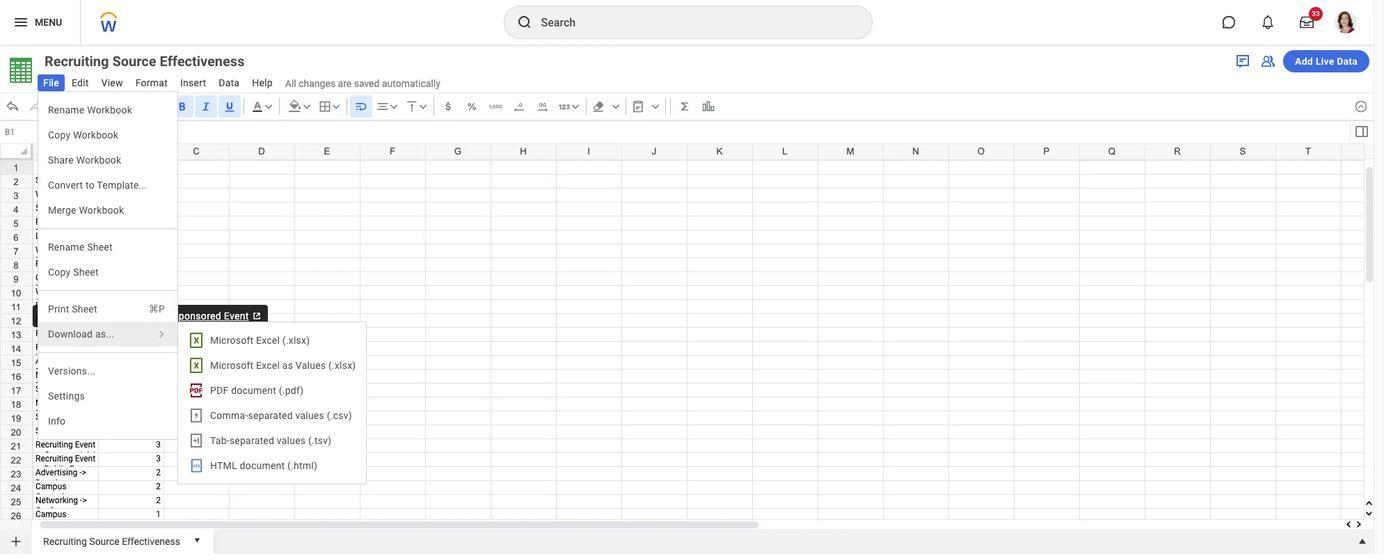 Task type: vqa. For each thing, say whether or not it's contained in the screenshot.
LIVE
yes



Task type: describe. For each thing, give the bounding box(es) containing it.
format
[[136, 77, 168, 88]]

paste image
[[631, 100, 645, 113]]

html document (.html)
[[210, 460, 318, 471]]

microsoft excel (.xlsx)
[[210, 335, 310, 346]]

percentage image
[[465, 100, 479, 113]]

all
[[285, 78, 296, 89]]

saved
[[354, 78, 380, 89]]

fx image
[[45, 124, 61, 141]]

chevron down small image for the align top icon
[[416, 100, 430, 113]]

microsoft for microsoft excel as values (.xlsx)
[[210, 360, 254, 371]]

1 horizontal spatial (.xlsx)
[[329, 360, 356, 371]]

merge
[[48, 205, 76, 216]]

are
[[338, 78, 352, 89]]

2 recruiting source effectiveness button from the top
[[38, 529, 186, 551]]

caret up image
[[1356, 535, 1370, 549]]

as
[[283, 360, 293, 371]]

separated for comma-
[[248, 410, 293, 421]]

source for 1st recruiting source effectiveness button from the bottom
[[89, 536, 120, 547]]

print
[[48, 304, 69, 315]]

chevron right small image
[[155, 328, 168, 340]]

add footer ws image
[[9, 535, 23, 549]]

file
[[43, 77, 59, 88]]

ext link image
[[251, 311, 262, 322]]

eraser image
[[592, 100, 606, 113]]

microsoft excel as values (.xlsx) menu item
[[178, 353, 366, 378]]

download
[[48, 329, 93, 340]]

comma-separated values (.csv) menu item
[[178, 403, 366, 428]]

recruiting event -> company sponsored event link
[[38, 311, 251, 322]]

(.pdf)
[[279, 385, 304, 396]]

comma-separated values (.csv)
[[210, 410, 352, 421]]

share workbook
[[48, 155, 121, 166]]

thousands comma image
[[489, 100, 502, 113]]

download as...
[[48, 329, 114, 340]]

html
[[210, 460, 237, 471]]

align top image
[[405, 100, 419, 113]]

file xls image
[[188, 332, 205, 349]]

justify image
[[13, 14, 29, 31]]

download as... menu item
[[38, 322, 178, 347]]

document tsv image
[[188, 432, 205, 449]]

Formula Bar text field
[[61, 123, 1349, 142]]

⌘p
[[149, 304, 165, 315]]

tab-separated values (.tsv)
[[210, 435, 332, 446]]

chevron down small image for align center icon
[[387, 100, 401, 113]]

data inside button
[[1338, 56, 1358, 67]]

merge workbook
[[48, 205, 124, 216]]

all changes are saved automatically button
[[280, 77, 441, 90]]

workbook for share workbook
[[76, 155, 121, 166]]

33 button
[[1292, 7, 1324, 38]]

settings
[[48, 391, 85, 402]]

chevron down small image for border all icon
[[329, 100, 343, 113]]

>
[[119, 311, 125, 322]]

live
[[1316, 56, 1335, 67]]

convert to template...
[[48, 180, 147, 191]]

autosum image
[[678, 100, 692, 113]]

2 vertical spatial recruiting
[[43, 536, 87, 547]]

pdf document (.pdf)
[[210, 385, 304, 396]]

33
[[1313, 10, 1321, 17]]

comma-
[[210, 410, 248, 421]]

pdf document (.pdf) menu item
[[178, 378, 366, 403]]

remove zero image
[[512, 100, 526, 113]]

versions...
[[48, 366, 95, 377]]

share
[[48, 155, 74, 166]]

edit
[[72, 77, 89, 88]]

source for 1st recruiting source effectiveness button from the top
[[112, 53, 156, 70]]

convert
[[48, 180, 83, 191]]

menus menu bar
[[36, 73, 280, 95]]

copy for copy sheet
[[48, 267, 71, 278]]

bold image
[[175, 100, 189, 113]]

file menu
[[38, 91, 178, 440]]

document for html
[[240, 460, 285, 471]]

automatically
[[382, 78, 441, 89]]

italics image
[[199, 100, 213, 113]]

profile logan mcneil image
[[1335, 11, 1358, 36]]

dollar sign image
[[441, 100, 455, 113]]

microsoft excel (.xlsx) menu item
[[178, 328, 366, 353]]

add live data button
[[1284, 50, 1370, 72]]



Task type: locate. For each thing, give the bounding box(es) containing it.
1 vertical spatial sheet
[[73, 267, 99, 278]]

0 vertical spatial values
[[296, 410, 324, 421]]

document up comma-separated values (.csv) menu item
[[231, 385, 276, 396]]

chevron down small image
[[262, 100, 276, 113], [300, 100, 314, 113]]

2 rename from the top
[[48, 242, 85, 253]]

pdf image
[[188, 382, 205, 399]]

1 vertical spatial excel
[[256, 360, 280, 371]]

0 vertical spatial recruiting source effectiveness button
[[38, 52, 270, 71]]

workbook down view
[[87, 104, 132, 116]]

(.xlsx)
[[283, 335, 310, 346], [329, 360, 356, 371]]

effectiveness left caret down small image
[[122, 536, 180, 547]]

sheet inside menu item
[[72, 304, 97, 315]]

effectiveness
[[160, 53, 245, 70], [122, 536, 180, 547]]

microsoft down ext link icon at the bottom of the page
[[210, 335, 254, 346]]

chevron down small image
[[329, 100, 343, 113], [387, 100, 401, 113], [416, 100, 430, 113], [569, 100, 583, 113], [609, 100, 623, 113], [649, 100, 663, 113]]

values for (.csv)
[[296, 410, 324, 421]]

align center image
[[376, 100, 390, 113]]

document inside html document (.html) menu item
[[240, 460, 285, 471]]

microsoft
[[210, 335, 254, 346], [210, 360, 254, 371]]

insert
[[180, 77, 206, 88]]

chevron down small image down help
[[262, 100, 276, 113]]

excel
[[256, 335, 280, 346], [256, 360, 280, 371]]

None text field
[[1, 123, 41, 142]]

1 recruiting source effectiveness button from the top
[[38, 52, 270, 71]]

inbox large image
[[1301, 15, 1315, 29]]

source
[[112, 53, 156, 70], [89, 536, 120, 547]]

rename
[[48, 104, 85, 116], [48, 242, 85, 253]]

sponsored
[[173, 311, 221, 322]]

sheet up copy sheet
[[87, 242, 113, 253]]

numbers image
[[557, 100, 571, 113]]

download as... menu
[[178, 322, 367, 485]]

excel for (.xlsx)
[[256, 335, 280, 346]]

chevron down small image right eraser image
[[609, 100, 623, 113]]

event
[[89, 311, 114, 322], [224, 311, 249, 322]]

(.tsv)
[[308, 435, 332, 446]]

workbook
[[87, 104, 132, 116], [73, 130, 118, 141], [76, 155, 121, 166], [79, 205, 124, 216]]

1 vertical spatial document
[[240, 460, 285, 471]]

separated up tab-separated values (.tsv)
[[248, 410, 293, 421]]

media classroom image
[[1260, 53, 1277, 70]]

1 horizontal spatial data
[[1338, 56, 1358, 67]]

(.html)
[[288, 460, 318, 471]]

5 chevron down small image from the left
[[609, 100, 623, 113]]

rename sheet
[[48, 242, 113, 253]]

0 vertical spatial separated
[[248, 410, 293, 421]]

1 vertical spatial effectiveness
[[122, 536, 180, 547]]

chevron down small image left dollar sign icon
[[416, 100, 430, 113]]

rename workbook
[[48, 104, 132, 116]]

effectiveness for 1st recruiting source effectiveness button from the bottom
[[122, 536, 180, 547]]

0 vertical spatial recruiting
[[45, 53, 109, 70]]

0 horizontal spatial data
[[219, 77, 240, 88]]

1 vertical spatial microsoft
[[210, 360, 254, 371]]

recruiting up download
[[40, 311, 86, 322]]

microsoft excel as values (.xlsx)
[[210, 360, 356, 371]]

info
[[48, 416, 66, 427]]

formula editor image
[[1354, 123, 1371, 140]]

to
[[86, 180, 95, 191]]

copy workbook
[[48, 130, 118, 141]]

workbook up convert to template...
[[76, 155, 121, 166]]

recruiting event -> company sponsored event grid
[[0, 143, 1385, 554]]

recruiting
[[45, 53, 109, 70], [40, 311, 86, 322], [43, 536, 87, 547]]

copy for copy workbook
[[48, 130, 71, 141]]

copy down rename sheet
[[48, 267, 71, 278]]

add live data
[[1296, 56, 1358, 67]]

data right live
[[1338, 56, 1358, 67]]

changes
[[299, 78, 336, 89]]

undo l image
[[6, 100, 19, 113]]

0 vertical spatial source
[[112, 53, 156, 70]]

all changes are saved automatically
[[285, 78, 441, 89]]

chevron up circle image
[[1355, 100, 1369, 113]]

(.xlsx) up as
[[283, 335, 310, 346]]

text wrap image
[[354, 100, 368, 113]]

4 chevron down small image from the left
[[569, 100, 583, 113]]

html document (.html) menu item
[[178, 453, 366, 478]]

rename up copy sheet
[[48, 242, 85, 253]]

workbook down convert to template...
[[79, 205, 124, 216]]

2 chevron down small image from the left
[[300, 100, 314, 113]]

recruiting source effectiveness for 1st recruiting source effectiveness button from the top
[[45, 53, 245, 70]]

sheet for print sheet
[[72, 304, 97, 315]]

chevron down small image down are
[[329, 100, 343, 113]]

values
[[296, 410, 324, 421], [277, 435, 306, 446]]

1 vertical spatial recruiting source effectiveness button
[[38, 529, 186, 551]]

0 vertical spatial effectiveness
[[160, 53, 245, 70]]

2 chevron down small image from the left
[[387, 100, 401, 113]]

chevron down small image for numbers image
[[569, 100, 583, 113]]

chevron down small image left eraser image
[[569, 100, 583, 113]]

microsoft up pdf
[[210, 360, 254, 371]]

0 vertical spatial sheet
[[87, 242, 113, 253]]

0 horizontal spatial chevron down small image
[[262, 100, 276, 113]]

0 horizontal spatial (.xlsx)
[[283, 335, 310, 346]]

1 rename from the top
[[48, 104, 85, 116]]

rename up fx image
[[48, 104, 85, 116]]

sheet for copy sheet
[[73, 267, 99, 278]]

add zero image
[[536, 100, 550, 113]]

sheet
[[87, 242, 113, 253], [73, 267, 99, 278], [72, 304, 97, 315]]

1 horizontal spatial event
[[224, 311, 249, 322]]

file xls image
[[188, 357, 205, 374]]

1 vertical spatial recruiting
[[40, 311, 86, 322]]

tab-separated values (.tsv) menu item
[[178, 428, 366, 453]]

template...
[[97, 180, 147, 191]]

recruiting event -> company sponsored event
[[40, 311, 249, 322]]

recruiting inside grid
[[40, 311, 86, 322]]

rename for rename sheet
[[48, 242, 85, 253]]

excel for as
[[256, 360, 280, 371]]

view
[[101, 77, 123, 88]]

document html image
[[188, 457, 205, 474]]

pdf
[[210, 385, 229, 396]]

1 event from the left
[[89, 311, 114, 322]]

as...
[[95, 329, 114, 340]]

menu button
[[0, 0, 80, 45]]

values for (.tsv)
[[277, 435, 306, 446]]

event left -
[[89, 311, 114, 322]]

activity stream image
[[1235, 53, 1252, 70]]

copy sheet
[[48, 267, 99, 278]]

2 event from the left
[[224, 311, 249, 322]]

effectiveness up insert in the top of the page
[[160, 53, 245, 70]]

underline image
[[223, 100, 237, 113]]

sheet up 'download as...'
[[72, 304, 97, 315]]

1 vertical spatial copy
[[48, 267, 71, 278]]

recruiting source effectiveness
[[45, 53, 245, 70], [43, 536, 180, 547]]

data
[[1338, 56, 1358, 67], [219, 77, 240, 88]]

document down tab-separated values (.tsv)
[[240, 460, 285, 471]]

copy
[[48, 130, 71, 141], [48, 267, 71, 278]]

search image
[[516, 14, 533, 31]]

border all image
[[318, 100, 332, 113]]

2 copy from the top
[[48, 267, 71, 278]]

document inside pdf document (.pdf) menu item
[[231, 385, 276, 396]]

data up underline image
[[219, 77, 240, 88]]

sheet down rename sheet
[[73, 267, 99, 278]]

1 copy from the top
[[48, 130, 71, 141]]

separated
[[248, 410, 293, 421], [230, 435, 274, 446]]

0 horizontal spatial event
[[89, 311, 114, 322]]

separated up html document (.html)
[[230, 435, 274, 446]]

0 vertical spatial (.xlsx)
[[283, 335, 310, 346]]

data inside menus menu bar
[[219, 77, 240, 88]]

1 excel from the top
[[256, 335, 280, 346]]

0 vertical spatial rename
[[48, 104, 85, 116]]

(.xlsx) right values at the bottom of page
[[329, 360, 356, 371]]

toolbar container region
[[0, 93, 1349, 120]]

caret down small image
[[190, 533, 204, 547]]

Search Workday  search field
[[541, 7, 844, 38]]

workbook for merge workbook
[[79, 205, 124, 216]]

copy up share
[[48, 130, 71, 141]]

6 chevron down small image from the left
[[649, 100, 663, 113]]

workbook for rename workbook
[[87, 104, 132, 116]]

recruiting source effectiveness button
[[38, 52, 270, 71], [38, 529, 186, 551]]

recruiting right add footer ws icon
[[43, 536, 87, 547]]

excel up microsoft excel as values (.xlsx) menu item on the bottom
[[256, 335, 280, 346]]

company
[[127, 311, 170, 322]]

-
[[116, 311, 119, 322]]

separated for tab-
[[230, 435, 274, 446]]

notifications large image
[[1262, 15, 1276, 29]]

1 vertical spatial separated
[[230, 435, 274, 446]]

document csv image
[[188, 407, 205, 424]]

values
[[296, 360, 326, 371]]

chevron down small image left the align top icon
[[387, 100, 401, 113]]

1 vertical spatial source
[[89, 536, 120, 547]]

2 vertical spatial sheet
[[72, 304, 97, 315]]

2 excel from the top
[[256, 360, 280, 371]]

document
[[231, 385, 276, 396], [240, 460, 285, 471]]

add
[[1296, 56, 1314, 67]]

excel left as
[[256, 360, 280, 371]]

event left ext link icon at the bottom of the page
[[224, 311, 249, 322]]

1 vertical spatial values
[[277, 435, 306, 446]]

values up "(.tsv)"
[[296, 410, 324, 421]]

chevron down small image left border all icon
[[300, 100, 314, 113]]

1 vertical spatial rename
[[48, 242, 85, 253]]

recruiting up edit
[[45, 53, 109, 70]]

tab-
[[210, 435, 230, 446]]

sheet for rename sheet
[[87, 242, 113, 253]]

help
[[252, 77, 273, 88]]

0 vertical spatial excel
[[256, 335, 280, 346]]

0 vertical spatial recruiting source effectiveness
[[45, 53, 245, 70]]

menu item
[[38, 297, 178, 322]]

0 vertical spatial data
[[1338, 56, 1358, 67]]

1 chevron down small image from the left
[[262, 100, 276, 113]]

microsoft for microsoft excel (.xlsx)
[[210, 335, 254, 346]]

recruiting source effectiveness for 1st recruiting source effectiveness button from the bottom
[[43, 536, 180, 547]]

3 chevron down small image from the left
[[416, 100, 430, 113]]

1 vertical spatial data
[[219, 77, 240, 88]]

values down comma-separated values (.csv)
[[277, 435, 306, 446]]

menu
[[35, 16, 62, 28]]

chevron down small image right paste 'image'
[[649, 100, 663, 113]]

2 microsoft from the top
[[210, 360, 254, 371]]

1 vertical spatial (.xlsx)
[[329, 360, 356, 371]]

1 horizontal spatial chevron down small image
[[300, 100, 314, 113]]

0 vertical spatial document
[[231, 385, 276, 396]]

document for pdf
[[231, 385, 276, 396]]

print sheet
[[48, 304, 97, 315]]

workbook for copy workbook
[[73, 130, 118, 141]]

rename for rename workbook
[[48, 104, 85, 116]]

effectiveness for 1st recruiting source effectiveness button from the top
[[160, 53, 245, 70]]

1 vertical spatial recruiting source effectiveness
[[43, 536, 180, 547]]

chart image
[[702, 100, 716, 113]]

menu item inside file menu
[[38, 297, 178, 322]]

(.csv)
[[327, 410, 352, 421]]

menu item containing print sheet
[[38, 297, 178, 322]]

1 microsoft from the top
[[210, 335, 254, 346]]

0 vertical spatial copy
[[48, 130, 71, 141]]

workbook down rename workbook
[[73, 130, 118, 141]]

1 chevron down small image from the left
[[329, 100, 343, 113]]

0 vertical spatial microsoft
[[210, 335, 254, 346]]



